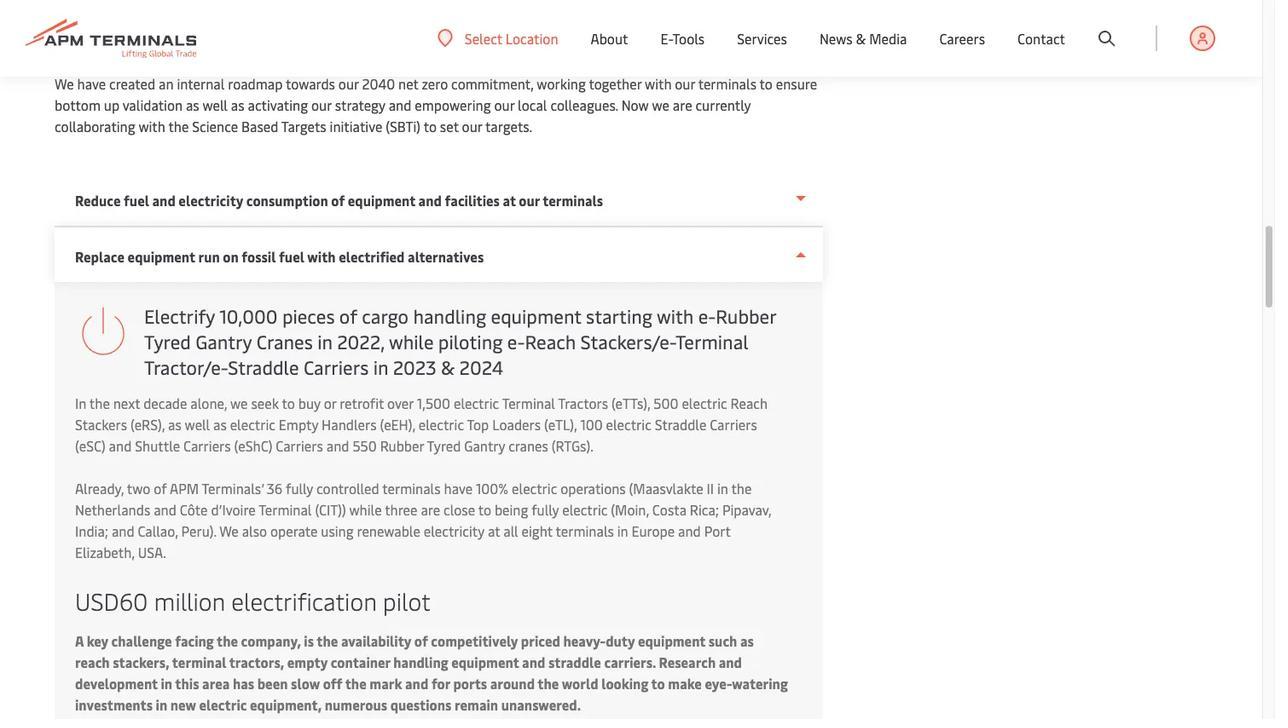 Task type: vqa. For each thing, say whether or not it's contained in the screenshot.
give
no



Task type: describe. For each thing, give the bounding box(es) containing it.
handling inside electrify 10,000 pieces of cargo handling equipment starting with e-rubber tyred gantry cranes in 2022, while piloting e-reach stackers/e-terminal tractor/e-straddle carriers in 2023 & 2024
[[413, 304, 486, 329]]

straddle inside electrify 10,000 pieces of cargo handling equipment starting with e-rubber tyred gantry cranes in 2022, while piloting e-reach stackers/e-terminal tractor/e-straddle carriers in 2023 & 2024
[[228, 355, 299, 380]]

empty
[[287, 653, 328, 672]]

carriers inside electrify 10,000 pieces of cargo handling equipment starting with e-rubber tyred gantry cranes in 2022, while piloting e-reach stackers/e-terminal tractor/e-straddle carriers in 2023 & 2024
[[304, 355, 369, 380]]

using inside to decarbonise our operations we need to reduce energy usage, replace fossil-fuel driven equipment with battery electric and decarbonise our grid through the use of renewable energy. in certain locations and circumstances we are using low greenhouse gas (ghg) fuels as a bridge technology.
[[694, 10, 727, 29]]

replace equipment run on fossil fuel with electrified alternatives button
[[55, 228, 823, 282]]

0 vertical spatial decarbonise
[[72, 0, 146, 8]]

of inside already, two of apm terminals' 36 fully controlled terminals have 100% electric operations (maasvlakte ii in the netherlands and côte d'ivoire terminal (cit)) while three are close to being fully electric (moin, costa rica; pipavav, india; and callao, peru). we also operate using renewable electricity at all eight terminals in europe and port elizabeth, usa.
[[154, 479, 167, 498]]

already, two of apm terminals' 36 fully controlled terminals have 100% electric operations (maasvlakte ii in the netherlands and côte d'ivoire terminal (cit)) while three are close to being fully electric (moin, costa rica; pipavav, india; and callao, peru). we also operate using renewable electricity at all eight terminals in europe and port elizabeth, usa.
[[75, 479, 771, 562]]

our down e-tools
[[675, 74, 695, 93]]

europe
[[632, 522, 675, 541]]

activating
[[248, 96, 308, 114]]

the right is
[[317, 632, 338, 651]]

make
[[668, 675, 702, 694]]

reduce
[[75, 191, 121, 210]]

our up targets.
[[494, 96, 515, 114]]

remain
[[455, 696, 498, 715]]

electric right 500
[[682, 394, 727, 413]]

we left tools
[[650, 10, 668, 29]]

our up gas
[[132, 10, 152, 29]]

such
[[709, 632, 737, 651]]

1,500
[[417, 394, 450, 413]]

the up numerous
[[345, 675, 367, 694]]

select location
[[465, 29, 558, 47]]

reach for e-
[[525, 329, 576, 355]]

run
[[198, 247, 220, 266]]

1 horizontal spatial e-
[[698, 304, 716, 329]]

straddle inside the 'in the next decade alone, we seek to buy or retrofit over 1,500 electric terminal tractors (etts), 500 electric reach stackers (ers), as well as electric empty handlers (eeh), electric top loaders (etl), 100 electric straddle carriers (esc) and shuttle carriers (eshc) carriers and 550 rubber tyred gantry cranes (rtgs).'
[[655, 415, 707, 434]]

peru). we
[[181, 522, 239, 541]]

0 vertical spatial fully
[[286, 479, 313, 498]]

stackers/e-
[[581, 329, 676, 355]]

the inside to decarbonise our operations we need to reduce energy usage, replace fossil-fuel driven equipment with battery electric and decarbonise our grid through the use of renewable energy. in certain locations and circumstances we are using low greenhouse gas (ghg) fuels as a bridge technology.
[[235, 10, 255, 29]]

a
[[75, 632, 84, 651]]

with down 'validation'
[[139, 117, 165, 136]]

with inside replace equipment run on fossil fuel with electrified alternatives dropdown button
[[307, 247, 336, 266]]

in inside to decarbonise our operations we need to reduce energy usage, replace fossil-fuel driven equipment with battery electric and decarbonise our grid through the use of renewable energy. in certain locations and circumstances we are using low greenhouse gas (ghg) fuels as a bridge technology.
[[414, 10, 425, 29]]

electricity inside "dropdown button"
[[179, 191, 243, 210]]

with inside to decarbonise our operations we need to reduce energy usage, replace fossil-fuel driven equipment with battery electric and decarbonise our grid through the use of renewable energy. in certain locations and circumstances we are using low greenhouse gas (ghg) fuels as a bridge technology.
[[668, 0, 695, 8]]

contact
[[1018, 29, 1065, 48]]

our up strategy
[[339, 74, 359, 93]]

roadmap
[[228, 74, 283, 93]]

and right reduce
[[152, 191, 176, 210]]

investments
[[75, 696, 153, 715]]

d'ivoire
[[211, 501, 256, 520]]

to left set
[[424, 117, 437, 136]]

with up 'now'
[[645, 74, 672, 93]]

to decarbonise our operations we need to reduce energy usage, replace fossil-fuel driven equipment with battery electric and decarbonise our grid through the use of renewable energy. in certain locations and circumstances we are using low greenhouse gas (ghg) fuels as a bridge technology.
[[55, 0, 818, 50]]

carriers up ii
[[710, 415, 757, 434]]

is
[[304, 632, 314, 651]]

to inside to decarbonise our operations we need to reduce energy usage, replace fossil-fuel driven equipment with battery electric and decarbonise our grid through the use of renewable energy. in certain locations and circumstances we are using low greenhouse gas (ghg) fuels as a bridge technology.
[[295, 0, 308, 8]]

world
[[562, 675, 598, 694]]

collaborating
[[55, 117, 135, 136]]

100
[[580, 415, 603, 434]]

as down roadmap
[[231, 96, 245, 114]]

electrified
[[339, 247, 405, 266]]

select location button
[[437, 29, 558, 47]]

the up unanswered.
[[538, 675, 559, 694]]

tractors
[[558, 394, 608, 413]]

terminal
[[172, 653, 226, 672]]

carriers.
[[604, 653, 656, 672]]

a key challenge facing the company, is the availability of competitively priced heavy-duty equipment such as reach stackers, terminal tractors, empty container handling equipment and straddle carriers. research and development in this area has been slow off the mark and for ports around the world looking to make eye-watering investments in new electric equipment, numerous questions remain unanswered.
[[75, 632, 788, 715]]

costa
[[652, 501, 687, 520]]

energy.
[[366, 10, 410, 29]]

consumption
[[246, 191, 328, 210]]

million
[[154, 585, 225, 618]]

550
[[353, 437, 377, 456]]

gantry inside electrify 10,000 pieces of cargo handling equipment starting with e-rubber tyred gantry cranes in 2022, while piloting e-reach stackers/e-terminal tractor/e-straddle carriers in 2023 & 2024
[[196, 329, 252, 355]]

duty
[[606, 632, 635, 651]]

in right ii
[[717, 479, 728, 498]]

facing
[[175, 632, 214, 651]]

tractors,
[[229, 653, 284, 672]]

tractor/e-
[[144, 355, 228, 380]]

1 vertical spatial decarbonise
[[55, 10, 129, 29]]

and right services 'dropdown button'
[[795, 0, 818, 8]]

media
[[869, 29, 907, 48]]

electrify 10,000 pieces of cargo handling equipment starting with e-rubber tyred gantry cranes in 2022, while piloting e-reach stackers/e-terminal tractor/e-straddle carriers in 2023 & 2024
[[144, 304, 776, 380]]

0 horizontal spatial e-
[[507, 329, 525, 355]]

top
[[467, 415, 489, 434]]

are inside already, two of apm terminals' 36 fully controlled terminals have 100% electric operations (maasvlakte ii in the netherlands and côte d'ivoire terminal (cit)) while three are close to being fully electric (moin, costa rica; pipavav, india; and callao, peru). we also operate using renewable electricity at all eight terminals in europe and port elizabeth, usa.
[[421, 501, 440, 520]]

500
[[654, 394, 679, 413]]

replace equipment run on fossil fuel with electrified alternatives
[[75, 247, 484, 266]]

already,
[[75, 479, 124, 498]]

electric left (moin,
[[562, 501, 608, 520]]

challenge
[[111, 632, 172, 651]]

greenhouse
[[55, 32, 127, 50]]

2024
[[459, 355, 503, 380]]

we have created an internal roadmap towards our 2040 net zero commitment, working together with our terminals to ensure bottom up validation as well as activating our strategy and empowering our local colleagues. now we are currently collaborating with the science based targets initiative (sbti) to set our targets.
[[55, 74, 817, 136]]

stackers
[[75, 415, 127, 434]]

to
[[55, 0, 69, 8]]

in left this
[[161, 675, 172, 694]]

careers button
[[940, 0, 985, 77]]

electrify image
[[75, 304, 131, 361]]

replace equipment run on fossil fuel with electrified alternatives element
[[55, 282, 823, 720]]

and left facilities
[[419, 191, 442, 210]]

electric down (etts), on the bottom
[[606, 415, 652, 434]]

as down alone,
[[213, 415, 227, 434]]

bridge
[[255, 32, 294, 50]]

straddle
[[548, 653, 601, 672]]

and down handlers
[[327, 437, 349, 456]]

through
[[183, 10, 232, 29]]

battery
[[698, 0, 743, 8]]

and right locations
[[533, 10, 556, 29]]

and inside we have created an internal roadmap towards our 2040 net zero commitment, working together with our terminals to ensure bottom up validation as well as activating our strategy and empowering our local colleagues. now we are currently collaborating with the science based targets initiative (sbti) to set our targets.
[[389, 96, 412, 114]]

terminals inside we have created an internal roadmap towards our 2040 net zero commitment, working together with our terminals to ensure bottom up validation as well as activating our strategy and empowering our local colleagues. now we are currently collaborating with the science based targets initiative (sbti) to set our targets.
[[698, 74, 757, 93]]

on
[[223, 247, 239, 266]]

of inside a key challenge facing the company, is the availability of competitively priced heavy-duty equipment such as reach stackers, terminal tractors, empty container handling equipment and straddle carriers. research and development in this area has been slow off the mark and for ports around the world looking to make eye-watering investments in new electric equipment, numerous questions remain unanswered.
[[414, 632, 428, 651]]

fossil
[[242, 247, 276, 266]]

has
[[233, 675, 254, 694]]

our inside "dropdown button"
[[519, 191, 540, 210]]

2023
[[393, 355, 436, 380]]

well for internal
[[203, 96, 228, 114]]

fuel inside dropdown button
[[279, 247, 304, 266]]

our right set
[[462, 117, 482, 136]]

seek
[[251, 394, 279, 413]]

stackers,
[[113, 653, 169, 672]]

of inside reduce fuel and electricity consumption of equipment and facilities at our terminals "dropdown button"
[[331, 191, 345, 210]]

new
[[170, 696, 196, 715]]

reach
[[75, 653, 110, 672]]

electric inside a key challenge facing the company, is the availability of competitively priced heavy-duty equipment such as reach stackers, terminal tractors, empty container handling equipment and straddle carriers. research and development in this area has been slow off the mark and for ports around the world looking to make eye-watering investments in new electric equipment, numerous questions remain unanswered.
[[199, 696, 247, 715]]

at inside "dropdown button"
[[503, 191, 516, 210]]

and down such
[[719, 653, 742, 672]]

terminals'
[[202, 479, 263, 498]]

usa.
[[138, 543, 166, 562]]

up
[[104, 96, 120, 114]]

loaders
[[492, 415, 541, 434]]

and down stackers
[[109, 437, 132, 456]]

priced
[[521, 632, 560, 651]]

and up questions
[[405, 675, 428, 694]]

(etl),
[[544, 415, 577, 434]]

with inside electrify 10,000 pieces of cargo handling equipment starting with e-rubber tyred gantry cranes in 2022, while piloting e-reach stackers/e-terminal tractor/e-straddle carriers in 2023 & 2024
[[657, 304, 694, 329]]

bottom
[[55, 96, 101, 114]]

together
[[589, 74, 642, 93]]

and up callao,
[[154, 501, 176, 520]]

fuel inside to decarbonise our operations we need to reduce energy usage, replace fossil-fuel driven equipment with battery electric and decarbonise our grid through the use of renewable energy. in certain locations and circumstances we are using low greenhouse gas (ghg) fuels as a bridge technology.
[[530, 0, 554, 8]]

while inside electrify 10,000 pieces of cargo handling equipment starting with e-rubber tyred gantry cranes in 2022, while piloting e-reach stackers/e-terminal tractor/e-straddle carriers in 2023 & 2024
[[389, 329, 434, 355]]

select
[[465, 29, 502, 47]]

empty
[[279, 415, 318, 434]]

commitment,
[[451, 74, 534, 93]]

equipment inside "dropdown button"
[[348, 191, 415, 210]]

the inside already, two of apm terminals' 36 fully controlled terminals have 100% electric operations (maasvlakte ii in the netherlands and côte d'ivoire terminal (cit)) while three are close to being fully electric (moin, costa rica; pipavav, india; and callao, peru). we also operate using renewable electricity at all eight terminals in europe and port elizabeth, usa.
[[731, 479, 752, 498]]

news & media button
[[820, 0, 907, 77]]

the right facing
[[217, 632, 238, 651]]

need
[[262, 0, 292, 8]]

renewable inside to decarbonise our operations we need to reduce energy usage, replace fossil-fuel driven equipment with battery electric and decarbonise our grid through the use of renewable energy. in certain locations and circumstances we are using low greenhouse gas (ghg) fuels as a bridge technology.
[[300, 10, 363, 29]]

equipment up research
[[638, 632, 706, 651]]

equipment inside to decarbonise our operations we need to reduce energy usage, replace fossil-fuel driven equipment with battery electric and decarbonise our grid through the use of renewable energy. in certain locations and circumstances we are using low greenhouse gas (ghg) fuels as a bridge technology.
[[599, 0, 665, 8]]

next
[[113, 394, 140, 413]]

electric up (eshc)
[[230, 415, 275, 434]]

science
[[192, 117, 238, 136]]

india;
[[75, 522, 108, 541]]



Task type: locate. For each thing, give the bounding box(es) containing it.
straddle up seek
[[228, 355, 299, 380]]

equipment up 2024 at the left of page
[[491, 304, 582, 329]]

about
[[591, 29, 628, 48]]

are inside we have created an internal roadmap towards our 2040 net zero commitment, working together with our terminals to ensure bottom up validation as well as activating our strategy and empowering our local colleagues. now we are currently collaborating with the science based targets initiative (sbti) to set our targets.
[[673, 96, 692, 114]]

electric inside to decarbonise our operations we need to reduce energy usage, replace fossil-fuel driven equipment with battery electric and decarbonise our grid through the use of renewable energy. in certain locations and circumstances we are using low greenhouse gas (ghg) fuels as a bridge technology.
[[746, 0, 792, 8]]

0 horizontal spatial at
[[488, 522, 500, 541]]

terminal inside electrify 10,000 pieces of cargo handling equipment starting with e-rubber tyred gantry cranes in 2022, while piloting e-reach stackers/e-terminal tractor/e-straddle carriers in 2023 & 2024
[[676, 329, 749, 355]]

1 horizontal spatial have
[[444, 479, 473, 498]]

decade
[[143, 394, 187, 413]]

zero
[[422, 74, 448, 93]]

1 horizontal spatial at
[[503, 191, 516, 210]]

in left 2023
[[373, 355, 388, 380]]

terminal up loaders
[[502, 394, 555, 413]]

mark
[[370, 675, 402, 694]]

1 vertical spatial terminal
[[502, 394, 555, 413]]

our up the grid
[[150, 0, 170, 8]]

off
[[323, 675, 342, 694]]

cranes
[[256, 329, 313, 355]]

with right starting
[[657, 304, 694, 329]]

1 vertical spatial straddle
[[655, 415, 707, 434]]

0 horizontal spatial straddle
[[228, 355, 299, 380]]

we left seek
[[230, 394, 248, 413]]

0 vertical spatial terminal
[[676, 329, 749, 355]]

our down towards
[[311, 96, 332, 114]]

of down the need
[[283, 10, 296, 29]]

tyred
[[144, 329, 191, 355], [427, 437, 461, 456]]

energy
[[357, 0, 398, 8]]

equipment up circumstances
[[599, 0, 665, 8]]

services button
[[737, 0, 787, 77]]

of right two
[[154, 479, 167, 498]]

electricity down close
[[424, 522, 485, 541]]

(eeh),
[[380, 415, 415, 434]]

0 horizontal spatial operations
[[173, 0, 238, 8]]

buy
[[298, 394, 321, 413]]

while down controlled
[[349, 501, 382, 520]]

replace
[[75, 247, 125, 266]]

we up use
[[242, 0, 259, 8]]

low
[[730, 10, 752, 29]]

internal
[[177, 74, 225, 93]]

equipment,
[[250, 696, 322, 715]]

reduce fuel and electricity consumption of equipment and facilities at our terminals
[[75, 191, 603, 210]]

electricity up run
[[179, 191, 243, 210]]

watering
[[732, 675, 788, 694]]

gantry down the top
[[464, 437, 505, 456]]

in down usage,
[[414, 10, 425, 29]]

the inside the 'in the next decade alone, we seek to buy or retrofit over 1,500 electric terminal tractors (etts), 500 electric reach stackers (ers), as well as electric empty handlers (eeh), electric top loaders (etl), 100 electric straddle carriers (esc) and shuttle carriers (eshc) carriers and 550 rubber tyred gantry cranes (rtgs).'
[[89, 394, 110, 413]]

reduce
[[312, 0, 353, 8]]

terminal for rubber
[[676, 329, 749, 355]]

carriers down empty
[[276, 437, 323, 456]]

an
[[159, 74, 174, 93]]

1 vertical spatial handling
[[393, 653, 448, 672]]

e-
[[661, 29, 673, 48]]

0 vertical spatial operations
[[173, 0, 238, 8]]

0 vertical spatial handling
[[413, 304, 486, 329]]

36
[[267, 479, 283, 498]]

(cit))
[[315, 501, 346, 520]]

pieces
[[282, 304, 335, 329]]

have
[[77, 74, 106, 93], [444, 479, 473, 498]]

empowering
[[415, 96, 491, 114]]

operations
[[173, 0, 238, 8], [561, 479, 626, 498]]

operations up through
[[173, 0, 238, 8]]

while inside already, two of apm terminals' 36 fully controlled terminals have 100% electric operations (maasvlakte ii in the netherlands and côte d'ivoire terminal (cit)) while three are close to being fully electric (moin, costa rica; pipavav, india; and callao, peru). we also operate using renewable electricity at all eight terminals in europe and port elizabeth, usa.
[[349, 501, 382, 520]]

0 vertical spatial rubber
[[716, 304, 776, 329]]

terminal for 100%
[[259, 501, 312, 520]]

1 horizontal spatial straddle
[[655, 415, 707, 434]]

with
[[668, 0, 695, 8], [645, 74, 672, 93], [139, 117, 165, 136], [307, 247, 336, 266], [657, 304, 694, 329]]

area
[[202, 675, 230, 694]]

1 vertical spatial tyred
[[427, 437, 461, 456]]

reach right 500
[[731, 394, 768, 413]]

1 vertical spatial operations
[[561, 479, 626, 498]]

the up a
[[235, 10, 255, 29]]

gantry
[[196, 329, 252, 355], [464, 437, 505, 456]]

operate
[[270, 522, 318, 541]]

(eshc)
[[234, 437, 272, 456]]

using down (cit))
[[321, 522, 354, 541]]

elizabeth,
[[75, 543, 135, 562]]

replace
[[444, 0, 488, 8]]

electricity
[[179, 191, 243, 210], [424, 522, 485, 541]]

our
[[150, 0, 170, 8], [132, 10, 152, 29], [339, 74, 359, 93], [675, 74, 695, 93], [311, 96, 332, 114], [494, 96, 515, 114], [462, 117, 482, 136], [519, 191, 540, 210]]

& right 2023
[[441, 355, 455, 380]]

1 vertical spatial rubber
[[380, 437, 424, 456]]

locations
[[474, 10, 530, 29]]

1 vertical spatial electricity
[[424, 522, 485, 541]]

straddle
[[228, 355, 299, 380], [655, 415, 707, 434]]

0 horizontal spatial while
[[349, 501, 382, 520]]

handling up for
[[393, 653, 448, 672]]

well inside we have created an internal roadmap towards our 2040 net zero commitment, working together with our terminals to ensure bottom up validation as well as activating our strategy and empowering our local colleagues. now we are currently collaborating with the science based targets initiative (sbti) to set our targets.
[[203, 96, 228, 114]]

in inside the 'in the next decade alone, we seek to buy or retrofit over 1,500 electric terminal tractors (etts), 500 electric reach stackers (ers), as well as electric empty handlers (eeh), electric top loaders (etl), 100 electric straddle carriers (esc) and shuttle carriers (eshc) carriers and 550 rubber tyred gantry cranes (rtgs).'
[[75, 394, 86, 413]]

to inside a key challenge facing the company, is the availability of competitively priced heavy-duty equipment such as reach stackers, terminal tractors, empty container handling equipment and straddle carriers. research and development in this area has been slow off the mark and for ports around the world looking to make eye-watering investments in new electric equipment, numerous questions remain unanswered.
[[651, 675, 665, 694]]

electric down 'area'
[[199, 696, 247, 715]]

0 vertical spatial reach
[[525, 329, 576, 355]]

careers
[[940, 29, 985, 48]]

at
[[503, 191, 516, 210], [488, 522, 500, 541]]

well down alone,
[[185, 415, 210, 434]]

0 vertical spatial while
[[389, 329, 434, 355]]

and down the netherlands
[[112, 522, 134, 541]]

have inside we have created an internal roadmap towards our 2040 net zero commitment, working together with our terminals to ensure bottom up validation as well as activating our strategy and empowering our local colleagues. now we are currently collaborating with the science based targets initiative (sbti) to set our targets.
[[77, 74, 106, 93]]

at right facilities
[[503, 191, 516, 210]]

all
[[503, 522, 518, 541]]

as down decade on the bottom left of page
[[168, 415, 182, 434]]

using inside already, two of apm terminals' 36 fully controlled terminals have 100% electric operations (maasvlakte ii in the netherlands and côte d'ivoire terminal (cit)) while three are close to being fully electric (moin, costa rica; pipavav, india; and callao, peru). we also operate using renewable electricity at all eight terminals in europe and port elizabeth, usa.
[[321, 522, 354, 541]]

fuel
[[530, 0, 554, 8], [124, 191, 149, 210], [279, 247, 304, 266]]

straddle down 500
[[655, 415, 707, 434]]

unanswered.
[[501, 696, 581, 715]]

0 horizontal spatial reach
[[525, 329, 576, 355]]

and down 'rica;'
[[678, 522, 701, 541]]

1 horizontal spatial reach
[[731, 394, 768, 413]]

targets.
[[485, 117, 532, 136]]

net
[[398, 74, 419, 93]]

have inside already, two of apm terminals' 36 fully controlled terminals have 100% electric operations (maasvlakte ii in the netherlands and côte d'ivoire terminal (cit)) while three are close to being fully electric (moin, costa rica; pipavav, india; and callao, peru). we also operate using renewable electricity at all eight terminals in europe and port elizabeth, usa.
[[444, 479, 473, 498]]

carriers up or
[[304, 355, 369, 380]]

0 horizontal spatial fully
[[286, 479, 313, 498]]

alternatives
[[408, 247, 484, 266]]

electric down "1,500"
[[419, 415, 464, 434]]

are inside to decarbonise our operations we need to reduce energy usage, replace fossil-fuel driven equipment with battery electric and decarbonise our grid through the use of renewable energy. in certain locations and circumstances we are using low greenhouse gas (ghg) fuels as a bridge technology.
[[671, 10, 691, 29]]

contact button
[[1018, 0, 1065, 77]]

1 vertical spatial have
[[444, 479, 473, 498]]

in left the new
[[156, 696, 167, 715]]

and up (sbti)
[[389, 96, 412, 114]]

callao,
[[138, 522, 178, 541]]

fuel inside "dropdown button"
[[124, 191, 149, 210]]

location
[[506, 29, 558, 47]]

rubber inside the 'in the next decade alone, we seek to buy or retrofit over 1,500 electric terminal tractors (etts), 500 electric reach stackers (ers), as well as electric empty handlers (eeh), electric top loaders (etl), 100 electric straddle carriers (esc) and shuttle carriers (eshc) carriers and 550 rubber tyred gantry cranes (rtgs).'
[[380, 437, 424, 456]]

reach inside electrify 10,000 pieces of cargo handling equipment starting with e-rubber tyred gantry cranes in 2022, while piloting e-reach stackers/e-terminal tractor/e-straddle carriers in 2023 & 2024
[[525, 329, 576, 355]]

as left a
[[228, 32, 242, 50]]

at left 'all'
[[488, 522, 500, 541]]

of down the pilot
[[414, 632, 428, 651]]

container
[[331, 653, 390, 672]]

to inside the 'in the next decade alone, we seek to buy or retrofit over 1,500 electric terminal tractors (etts), 500 electric reach stackers (ers), as well as electric empty handlers (eeh), electric top loaders (etl), 100 electric straddle carriers (esc) and shuttle carriers (eshc) carriers and 550 rubber tyred gantry cranes (rtgs).'
[[282, 394, 295, 413]]

2 vertical spatial fuel
[[279, 247, 304, 266]]

equipment down competitively
[[451, 653, 519, 672]]

0 horizontal spatial fuel
[[124, 191, 149, 210]]

tyred down "1,500"
[[427, 437, 461, 456]]

0 vertical spatial well
[[203, 96, 228, 114]]

while
[[389, 329, 434, 355], [349, 501, 382, 520]]

to left buy
[[282, 394, 295, 413]]

renewable down three
[[357, 522, 420, 541]]

of right consumption
[[331, 191, 345, 210]]

in the next decade alone, we seek to buy or retrofit over 1,500 electric terminal tractors (etts), 500 electric reach stackers (ers), as well as electric empty handlers (eeh), electric top loaders (etl), 100 electric straddle carriers (esc) and shuttle carriers (eshc) carriers and 550 rubber tyred gantry cranes (rtgs).
[[75, 394, 768, 456]]

0 vertical spatial fuel
[[530, 0, 554, 8]]

0 vertical spatial using
[[694, 10, 727, 29]]

strategy
[[335, 96, 385, 114]]

1 horizontal spatial using
[[694, 10, 727, 29]]

2 horizontal spatial fuel
[[530, 0, 554, 8]]

0 horizontal spatial &
[[441, 355, 455, 380]]

rubber inside electrify 10,000 pieces of cargo handling equipment starting with e-rubber tyred gantry cranes in 2022, while piloting e-reach stackers/e-terminal tractor/e-straddle carriers in 2023 & 2024
[[716, 304, 776, 329]]

reach
[[525, 329, 576, 355], [731, 394, 768, 413]]

0 vertical spatial at
[[503, 191, 516, 210]]

of left the cargo
[[339, 304, 357, 329]]

0 vertical spatial renewable
[[300, 10, 363, 29]]

1 horizontal spatial tyred
[[427, 437, 461, 456]]

1 horizontal spatial fully
[[532, 501, 559, 520]]

for
[[432, 675, 450, 694]]

1 horizontal spatial while
[[389, 329, 434, 355]]

pipavav,
[[722, 501, 771, 520]]

terminals inside "dropdown button"
[[543, 191, 603, 210]]

to left ensure
[[760, 74, 773, 93]]

netherlands
[[75, 501, 150, 520]]

0 horizontal spatial tyred
[[144, 329, 191, 355]]

1 vertical spatial gantry
[[464, 437, 505, 456]]

fuel left driven
[[530, 0, 554, 8]]

0 vertical spatial have
[[77, 74, 106, 93]]

1 vertical spatial fuel
[[124, 191, 149, 210]]

as down internal
[[186, 96, 199, 114]]

operations inside already, two of apm terminals' 36 fully controlled terminals have 100% electric operations (maasvlakte ii in the netherlands and côte d'ivoire terminal (cit)) while three are close to being fully electric (moin, costa rica; pipavav, india; and callao, peru). we also operate using renewable electricity at all eight terminals in europe and port elizabeth, usa.
[[561, 479, 626, 498]]

0 vertical spatial electricity
[[179, 191, 243, 210]]

equipment inside electrify 10,000 pieces of cargo handling equipment starting with e-rubber tyred gantry cranes in 2022, while piloting e-reach stackers/e-terminal tractor/e-straddle carriers in 2023 & 2024
[[491, 304, 582, 329]]

terminal up 500
[[676, 329, 749, 355]]

renewable inside already, two of apm terminals' 36 fully controlled terminals have 100% electric operations (maasvlakte ii in the netherlands and côte d'ivoire terminal (cit)) while three are close to being fully electric (moin, costa rica; pipavav, india; and callao, peru). we also operate using renewable electricity at all eight terminals in europe and port elizabeth, usa.
[[357, 522, 420, 541]]

1 vertical spatial using
[[321, 522, 354, 541]]

ensure
[[776, 74, 817, 93]]

our right facilities
[[519, 191, 540, 210]]

reach for electric
[[731, 394, 768, 413]]

electricity inside already, two of apm terminals' 36 fully controlled terminals have 100% electric operations (maasvlakte ii in the netherlands and côte d'ivoire terminal (cit)) while three are close to being fully electric (moin, costa rica; pipavav, india; and callao, peru). we also operate using renewable electricity at all eight terminals in europe and port elizabeth, usa.
[[424, 522, 485, 541]]

0 horizontal spatial electricity
[[179, 191, 243, 210]]

terminal up operate
[[259, 501, 312, 520]]

this
[[175, 675, 199, 694]]

tools
[[673, 29, 705, 48]]

100%
[[476, 479, 509, 498]]

handling inside a key challenge facing the company, is the availability of competitively priced heavy-duty equipment such as reach stackers, terminal tractors, empty container handling equipment and straddle carriers. research and development in this area has been slow off the mark and for ports around the world looking to make eye-watering investments in new electric equipment, numerous questions remain unanswered.
[[393, 653, 448, 672]]

1 vertical spatial renewable
[[357, 522, 420, 541]]

to left make
[[651, 675, 665, 694]]

0 vertical spatial are
[[671, 10, 691, 29]]

reach inside the 'in the next decade alone, we seek to buy or retrofit over 1,500 electric terminal tractors (etts), 500 electric reach stackers (ers), as well as electric empty handlers (eeh), electric top loaders (etl), 100 electric straddle carriers (esc) and shuttle carriers (eshc) carriers and 550 rubber tyred gantry cranes (rtgs).'
[[731, 394, 768, 413]]

electric up the top
[[454, 394, 499, 413]]

in down (moin,
[[617, 522, 628, 541]]

we
[[55, 74, 74, 93]]

at inside already, two of apm terminals' 36 fully controlled terminals have 100% electric operations (maasvlakte ii in the netherlands and côte d'ivoire terminal (cit)) while three are close to being fully electric (moin, costa rica; pipavav, india; and callao, peru). we also operate using renewable electricity at all eight terminals in europe and port elizabeth, usa.
[[488, 522, 500, 541]]

0 horizontal spatial in
[[75, 394, 86, 413]]

research
[[659, 653, 716, 672]]

towards
[[286, 74, 335, 93]]

now
[[622, 96, 649, 114]]

1 horizontal spatial &
[[856, 29, 866, 48]]

to right the need
[[295, 0, 308, 8]]

handling down alternatives
[[413, 304, 486, 329]]

operations up (moin,
[[561, 479, 626, 498]]

1 vertical spatial well
[[185, 415, 210, 434]]

1 vertical spatial are
[[673, 96, 692, 114]]

fully up eight
[[532, 501, 559, 520]]

starting
[[586, 304, 653, 329]]

1 vertical spatial while
[[349, 501, 382, 520]]

as inside to decarbonise our operations we need to reduce energy usage, replace fossil-fuel driven equipment with battery electric and decarbonise our grid through the use of renewable energy. in certain locations and circumstances we are using low greenhouse gas (ghg) fuels as a bridge technology.
[[228, 32, 242, 50]]

0 horizontal spatial terminal
[[259, 501, 312, 520]]

1 horizontal spatial terminal
[[502, 394, 555, 413]]

equipment up "electrified" in the top left of the page
[[348, 191, 415, 210]]

availability
[[341, 632, 411, 651]]

and down priced
[[522, 653, 545, 672]]

fossil-
[[492, 0, 530, 8]]

1 vertical spatial fully
[[532, 501, 559, 520]]

terminal inside already, two of apm terminals' 36 fully controlled terminals have 100% electric operations (maasvlakte ii in the netherlands and côte d'ivoire terminal (cit)) while three are close to being fully electric (moin, costa rica; pipavav, india; and callao, peru). we also operate using renewable electricity at all eight terminals in europe and port elizabeth, usa.
[[259, 501, 312, 520]]

well inside the 'in the next decade alone, we seek to buy or retrofit over 1,500 electric terminal tractors (etts), 500 electric reach stackers (ers), as well as electric empty handlers (eeh), electric top loaders (etl), 100 electric straddle carriers (esc) and shuttle carriers (eshc) carriers and 550 rubber tyred gantry cranes (rtgs).'
[[185, 415, 210, 434]]

fuels
[[194, 32, 225, 50]]

e-tools button
[[661, 0, 705, 77]]

we inside the 'in the next decade alone, we seek to buy or retrofit over 1,500 electric terminal tractors (etts), 500 electric reach stackers (ers), as well as electric empty handlers (eeh), electric top loaders (etl), 100 electric straddle carriers (esc) and shuttle carriers (eshc) carriers and 550 rubber tyred gantry cranes (rtgs).'
[[230, 394, 248, 413]]

1 vertical spatial reach
[[731, 394, 768, 413]]

of inside electrify 10,000 pieces of cargo handling equipment starting with e-rubber tyred gantry cranes in 2022, while piloting e-reach stackers/e-terminal tractor/e-straddle carriers in 2023 & 2024
[[339, 304, 357, 329]]

2 vertical spatial terminal
[[259, 501, 312, 520]]

electric up low
[[746, 0, 792, 8]]

e-
[[698, 304, 716, 329], [507, 329, 525, 355]]

as inside a key challenge facing the company, is the availability of competitively priced heavy-duty equipment such as reach stackers, terminal tractors, empty container handling equipment and straddle carriers. research and development in this area has been slow off the mark and for ports around the world looking to make eye-watering investments in new electric equipment, numerous questions remain unanswered.
[[740, 632, 754, 651]]

electric up being
[[512, 479, 557, 498]]

have up bottom
[[77, 74, 106, 93]]

been
[[257, 675, 288, 694]]

1 horizontal spatial electricity
[[424, 522, 485, 541]]

currently
[[696, 96, 751, 114]]

tyred inside electrify 10,000 pieces of cargo handling equipment starting with e-rubber tyred gantry cranes in 2022, while piloting e-reach stackers/e-terminal tractor/e-straddle carriers in 2023 & 2024
[[144, 329, 191, 355]]

0 horizontal spatial rubber
[[380, 437, 424, 456]]

well for alone,
[[185, 415, 210, 434]]

0 vertical spatial gantry
[[196, 329, 252, 355]]

fully right 36
[[286, 479, 313, 498]]

equipment inside dropdown button
[[128, 247, 195, 266]]

0 vertical spatial in
[[414, 10, 425, 29]]

carriers down alone,
[[183, 437, 231, 456]]

0 horizontal spatial using
[[321, 522, 354, 541]]

the inside we have created an internal roadmap towards our 2040 net zero commitment, working together with our terminals to ensure bottom up validation as well as activating our strategy and empowering our local colleagues. now we are currently collaborating with the science based targets initiative (sbti) to set our targets.
[[168, 117, 189, 136]]

ii
[[707, 479, 714, 498]]

gantry inside the 'in the next decade alone, we seek to buy or retrofit over 1,500 electric terminal tractors (etts), 500 electric reach stackers (ers), as well as electric empty handlers (eeh), electric top loaders (etl), 100 electric straddle carriers (esc) and shuttle carriers (eshc) carriers and 550 rubber tyred gantry cranes (rtgs).'
[[464, 437, 505, 456]]

1 horizontal spatial operations
[[561, 479, 626, 498]]

& inside popup button
[[856, 29, 866, 48]]

well up science
[[203, 96, 228, 114]]

to inside already, two of apm terminals' 36 fully controlled terminals have 100% electric operations (maasvlakte ii in the netherlands and côte d'ivoire terminal (cit)) while three are close to being fully electric (moin, costa rica; pipavav, india; and callao, peru). we also operate using renewable electricity at all eight terminals in europe and port elizabeth, usa.
[[478, 501, 491, 520]]

operations inside to decarbonise our operations we need to reduce energy usage, replace fossil-fuel driven equipment with battery electric and decarbonise our grid through the use of renewable energy. in certain locations and circumstances we are using low greenhouse gas (ghg) fuels as a bridge technology.
[[173, 0, 238, 8]]

decarbonise
[[72, 0, 146, 8], [55, 10, 129, 29]]

1 horizontal spatial rubber
[[716, 304, 776, 329]]

to
[[295, 0, 308, 8], [760, 74, 773, 93], [424, 117, 437, 136], [282, 394, 295, 413], [478, 501, 491, 520], [651, 675, 665, 694]]

circumstances
[[559, 10, 647, 29]]

& inside electrify 10,000 pieces of cargo handling equipment starting with e-rubber tyred gantry cranes in 2022, while piloting e-reach stackers/e-terminal tractor/e-straddle carriers in 2023 & 2024
[[441, 355, 455, 380]]

2 horizontal spatial terminal
[[676, 329, 749, 355]]

we inside we have created an internal roadmap towards our 2040 net zero commitment, working together with our terminals to ensure bottom up validation as well as activating our strategy and empowering our local colleagues. now we are currently collaborating with the science based targets initiative (sbti) to set our targets.
[[652, 96, 670, 114]]

in left 2022,
[[317, 329, 333, 355]]

we right 'now'
[[652, 96, 670, 114]]

renewable down reduce
[[300, 10, 363, 29]]

fully
[[286, 479, 313, 498], [532, 501, 559, 520]]

fuel right reduce
[[124, 191, 149, 210]]

1 horizontal spatial gantry
[[464, 437, 505, 456]]

0 vertical spatial tyred
[[144, 329, 191, 355]]

looking
[[602, 675, 649, 694]]

1 vertical spatial &
[[441, 355, 455, 380]]

in
[[414, 10, 425, 29], [75, 394, 86, 413]]

e- right the stackers/e-
[[698, 304, 716, 329]]

1 horizontal spatial fuel
[[279, 247, 304, 266]]

1 horizontal spatial in
[[414, 10, 425, 29]]

handlers
[[322, 415, 377, 434]]

0 vertical spatial straddle
[[228, 355, 299, 380]]

tyred inside the 'in the next decade alone, we seek to buy or retrofit over 1,500 electric terminal tractors (etts), 500 electric reach stackers (ers), as well as electric empty handlers (eeh), electric top loaders (etl), 100 electric straddle carriers (esc) and shuttle carriers (eshc) carriers and 550 rubber tyred gantry cranes (rtgs).'
[[427, 437, 461, 456]]

2 vertical spatial are
[[421, 501, 440, 520]]

of inside to decarbonise our operations we need to reduce energy usage, replace fossil-fuel driven equipment with battery electric and decarbonise our grid through the use of renewable energy. in certain locations and circumstances we are using low greenhouse gas (ghg) fuels as a bridge technology.
[[283, 10, 296, 29]]

0 horizontal spatial have
[[77, 74, 106, 93]]

well
[[203, 96, 228, 114], [185, 415, 210, 434]]

using down battery
[[694, 10, 727, 29]]

0 vertical spatial &
[[856, 29, 866, 48]]

0 horizontal spatial gantry
[[196, 329, 252, 355]]

tyred up decade on the bottom left of page
[[144, 329, 191, 355]]

cranes
[[509, 437, 548, 456]]

(etts),
[[612, 394, 650, 413]]

1 vertical spatial in
[[75, 394, 86, 413]]

terminal inside the 'in the next decade alone, we seek to buy or retrofit over 1,500 electric terminal tractors (etts), 500 electric reach stackers (ers), as well as electric empty handlers (eeh), electric top loaders (etl), 100 electric straddle carriers (esc) and shuttle carriers (eshc) carriers and 550 rubber tyred gantry cranes (rtgs).'
[[502, 394, 555, 413]]

validation
[[123, 96, 183, 114]]

electrification
[[231, 585, 377, 618]]

have up close
[[444, 479, 473, 498]]

& right news
[[856, 29, 866, 48]]

e-tools
[[661, 29, 705, 48]]

while right 2022,
[[389, 329, 434, 355]]

1 vertical spatial at
[[488, 522, 500, 541]]



